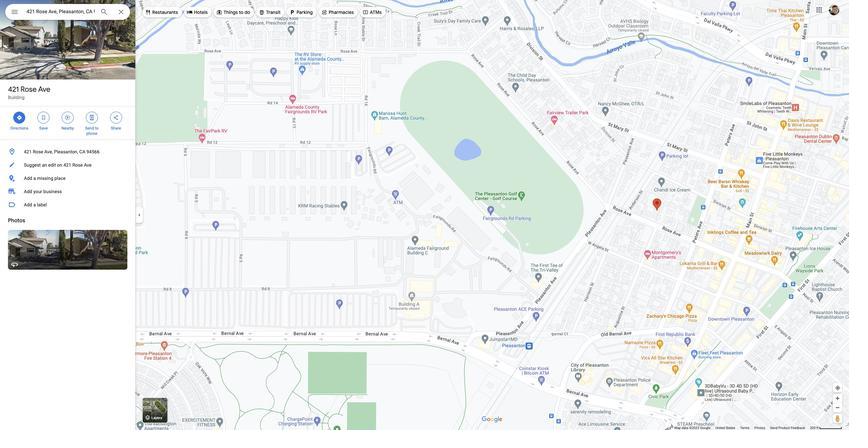 Task type: describe. For each thing, give the bounding box(es) containing it.
show street view coverage image
[[834, 414, 843, 424]]

add for add a missing place
[[24, 176, 32, 181]]


[[89, 114, 95, 121]]

product
[[779, 427, 791, 431]]

421 rose ave, pleasanton, ca 94566
[[24, 149, 100, 155]]

google account: ben chafik  
(ben.chafik@adept.ai) image
[[830, 5, 840, 15]]

ave inside 421 rose ave building
[[38, 85, 50, 94]]


[[65, 114, 71, 121]]

directions
[[10, 126, 28, 131]]


[[187, 8, 193, 16]]


[[363, 8, 369, 16]]

google
[[701, 427, 711, 431]]

a for label
[[33, 202, 36, 208]]

rose for ave,
[[33, 149, 43, 155]]

add a label
[[24, 202, 47, 208]]

building
[[8, 95, 25, 100]]


[[259, 8, 265, 16]]

data
[[682, 427, 689, 431]]


[[11, 7, 19, 17]]

do
[[245, 9, 250, 15]]

to inside ' things to do'
[[239, 9, 244, 15]]

add a missing place
[[24, 176, 66, 181]]

a for missing
[[33, 176, 36, 181]]


[[289, 8, 295, 16]]

send for send product feedback
[[771, 427, 778, 431]]

zoom out image
[[836, 406, 841, 411]]

actions for 421 rose ave region
[[0, 107, 135, 140]]

send product feedback button
[[771, 427, 806, 431]]

421 for ave,
[[24, 149, 32, 155]]

map data ©2023 google
[[675, 427, 711, 431]]

layers
[[152, 417, 162, 421]]

add for add your business
[[24, 189, 32, 195]]

privacy button
[[755, 427, 766, 431]]

google maps element
[[0, 0, 850, 431]]

footer inside 'google maps' element
[[675, 427, 811, 431]]

feedback
[[792, 427, 806, 431]]

ca
[[79, 149, 85, 155]]

things
[[224, 9, 238, 15]]

show your location image
[[836, 386, 841, 392]]


[[16, 114, 22, 121]]

suggest
[[24, 163, 41, 168]]

ft
[[817, 427, 819, 431]]

label
[[37, 202, 47, 208]]

terms button
[[741, 427, 750, 431]]

 atms
[[363, 8, 382, 16]]

photos
[[8, 218, 25, 224]]

pleasanton,
[[54, 149, 78, 155]]

united states
[[716, 427, 736, 431]]

 parking
[[289, 8, 313, 16]]


[[41, 114, 47, 121]]


[[216, 8, 222, 16]]

add a missing place button
[[0, 172, 135, 185]]

pharmacies
[[329, 9, 354, 15]]

add your business
[[24, 189, 62, 195]]

map
[[675, 427, 682, 431]]

restaurants
[[152, 9, 178, 15]]

phone
[[86, 131, 97, 136]]

©2023
[[690, 427, 700, 431]]



Task type: locate. For each thing, give the bounding box(es) containing it.
none field inside 421 rose ave, pleasanton, ca 94566 field
[[27, 8, 95, 16]]


[[322, 8, 328, 16]]

2 a from the top
[[33, 202, 36, 208]]

1 horizontal spatial send
[[771, 427, 778, 431]]

421 Rose Ave, Pleasanton, CA 94566 field
[[5, 4, 130, 20]]

1 horizontal spatial to
[[239, 9, 244, 15]]


[[113, 114, 119, 121]]

on
[[57, 163, 62, 168]]

add inside 'button'
[[24, 202, 32, 208]]

an
[[42, 163, 47, 168]]

send inside button
[[771, 427, 778, 431]]

1 add from the top
[[24, 176, 32, 181]]

 things to do
[[216, 8, 250, 16]]

add a label button
[[0, 199, 135, 212]]

1 vertical spatial send
[[771, 427, 778, 431]]

1 vertical spatial rose
[[33, 149, 43, 155]]

 button
[[5, 4, 24, 21]]

atms
[[370, 9, 382, 15]]

suggest an edit on 421 rose ave button
[[0, 159, 135, 172]]


[[145, 8, 151, 16]]

rose left ave,
[[33, 149, 43, 155]]

421 rose ave, pleasanton, ca 94566 button
[[0, 145, 135, 159]]

send inside send to phone
[[85, 126, 94, 131]]

0 horizontal spatial send
[[85, 126, 94, 131]]

 search field
[[5, 4, 130, 21]]

a
[[33, 176, 36, 181], [33, 202, 36, 208]]

nearby
[[61, 126, 74, 131]]

states
[[726, 427, 736, 431]]

send
[[85, 126, 94, 131], [771, 427, 778, 431]]

collapse side panel image
[[136, 212, 143, 219]]

footer
[[675, 427, 811, 431]]

421 inside 'button'
[[63, 163, 71, 168]]

rose inside button
[[33, 149, 43, 155]]

transit
[[266, 9, 281, 15]]

200 ft
[[811, 427, 819, 431]]

add your business link
[[0, 185, 135, 199]]

add inside button
[[24, 176, 32, 181]]

1 a from the top
[[33, 176, 36, 181]]

a left label
[[33, 202, 36, 208]]

send up "phone"
[[85, 126, 94, 131]]

 pharmacies
[[322, 8, 354, 16]]

a inside add a label 'button'
[[33, 202, 36, 208]]

footer containing map data ©2023 google
[[675, 427, 811, 431]]

200
[[811, 427, 816, 431]]

421 rose ave building
[[8, 85, 50, 100]]

1 vertical spatial add
[[24, 189, 32, 195]]

a inside add a missing place button
[[33, 176, 36, 181]]

421 inside button
[[24, 149, 32, 155]]

edit
[[48, 163, 56, 168]]

0 vertical spatial add
[[24, 176, 32, 181]]

ave,
[[44, 149, 53, 155]]

share
[[111, 126, 121, 131]]

united states button
[[716, 427, 736, 431]]

hotels
[[194, 9, 208, 15]]

421 right on
[[63, 163, 71, 168]]

rose inside 'button'
[[72, 163, 83, 168]]

1 vertical spatial a
[[33, 202, 36, 208]]

rose for ave
[[21, 85, 37, 94]]

2 vertical spatial rose
[[72, 163, 83, 168]]

to left do
[[239, 9, 244, 15]]

2 vertical spatial 421
[[63, 163, 71, 168]]

business
[[43, 189, 62, 195]]

3 add from the top
[[24, 202, 32, 208]]

add for add a label
[[24, 202, 32, 208]]

None field
[[27, 8, 95, 16]]

zoom in image
[[836, 397, 841, 402]]

rose down ca
[[72, 163, 83, 168]]

0 vertical spatial send
[[85, 126, 94, 131]]

 restaurants
[[145, 8, 178, 16]]

rose up building
[[21, 85, 37, 94]]

add down suggest
[[24, 176, 32, 181]]

send for send to phone
[[85, 126, 94, 131]]

missing
[[37, 176, 53, 181]]

1 vertical spatial ave
[[84, 163, 92, 168]]

send to phone
[[85, 126, 99, 136]]

1 vertical spatial to
[[95, 126, 99, 131]]

add left your
[[24, 189, 32, 195]]

 hotels
[[187, 8, 208, 16]]

united
[[716, 427, 726, 431]]

0 horizontal spatial to
[[95, 126, 99, 131]]

1 horizontal spatial ave
[[84, 163, 92, 168]]

0 vertical spatial a
[[33, 176, 36, 181]]

200 ft button
[[811, 427, 843, 431]]

add left label
[[24, 202, 32, 208]]

1 horizontal spatial 421
[[24, 149, 32, 155]]

your
[[33, 189, 42, 195]]

1 vertical spatial 421
[[24, 149, 32, 155]]

2 add from the top
[[24, 189, 32, 195]]

ave up 
[[38, 85, 50, 94]]

 transit
[[259, 8, 281, 16]]

421
[[8, 85, 19, 94], [24, 149, 32, 155], [63, 163, 71, 168]]

rose
[[21, 85, 37, 94], [33, 149, 43, 155], [72, 163, 83, 168]]

suggest an edit on 421 rose ave
[[24, 163, 92, 168]]

rose inside 421 rose ave building
[[21, 85, 37, 94]]

2 vertical spatial add
[[24, 202, 32, 208]]

0 vertical spatial 421
[[8, 85, 19, 94]]

privacy
[[755, 427, 766, 431]]

save
[[39, 126, 48, 131]]

421 inside 421 rose ave building
[[8, 85, 19, 94]]

terms
[[741, 427, 750, 431]]

parking
[[297, 9, 313, 15]]

0 horizontal spatial 421
[[8, 85, 19, 94]]

to
[[239, 9, 244, 15], [95, 126, 99, 131]]

send left product
[[771, 427, 778, 431]]

ave down 94566
[[84, 163, 92, 168]]

place
[[54, 176, 66, 181]]

94566
[[87, 149, 100, 155]]

ave inside suggest an edit on 421 rose ave 'button'
[[84, 163, 92, 168]]

send product feedback
[[771, 427, 806, 431]]

421 up suggest
[[24, 149, 32, 155]]

0 vertical spatial rose
[[21, 85, 37, 94]]

add
[[24, 176, 32, 181], [24, 189, 32, 195], [24, 202, 32, 208]]

2 horizontal spatial 421
[[63, 163, 71, 168]]

0 horizontal spatial ave
[[38, 85, 50, 94]]

421 rose ave main content
[[0, 0, 135, 431]]

a left missing
[[33, 176, 36, 181]]

0 vertical spatial to
[[239, 9, 244, 15]]

0 vertical spatial ave
[[38, 85, 50, 94]]

421 up building
[[8, 85, 19, 94]]

to up "phone"
[[95, 126, 99, 131]]

421 for ave
[[8, 85, 19, 94]]

ave
[[38, 85, 50, 94], [84, 163, 92, 168]]

to inside send to phone
[[95, 126, 99, 131]]



Task type: vqa. For each thing, say whether or not it's contained in the screenshot.
the ⋅
no



